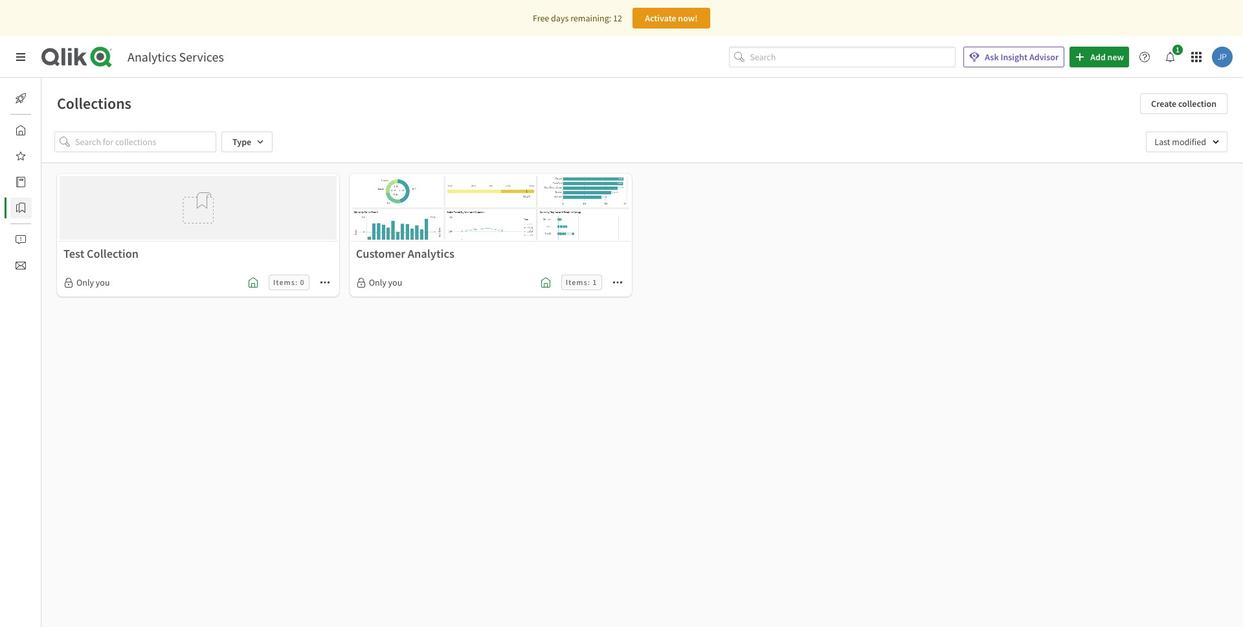 Task type: vqa. For each thing, say whether or not it's contained in the screenshot.
first Only from right
yes



Task type: describe. For each thing, give the bounding box(es) containing it.
home link
[[10, 120, 64, 141]]

last
[[1155, 136, 1171, 148]]

activate
[[645, 12, 677, 24]]

collections image
[[16, 203, 26, 213]]

add new button
[[1070, 47, 1130, 67]]

customer analytics
[[356, 246, 455, 261]]

1 button
[[1161, 45, 1184, 67]]

filters region
[[41, 121, 1244, 163]]

getting started image
[[16, 93, 26, 104]]

type
[[233, 136, 251, 148]]

0
[[300, 278, 305, 287]]

advisor
[[1030, 51, 1059, 63]]

activate now! link
[[633, 8, 711, 29]]

new
[[1108, 51, 1125, 63]]

items: for customer analytics
[[566, 278, 591, 287]]

add
[[1091, 51, 1106, 63]]

items: 1
[[566, 278, 598, 287]]

add new
[[1091, 51, 1125, 63]]

analytics services element
[[128, 49, 224, 65]]

analytics services
[[128, 49, 224, 65]]

1 horizontal spatial analytics
[[408, 246, 455, 261]]

0 horizontal spatial 1
[[593, 278, 598, 287]]

free
[[533, 12, 550, 24]]

test
[[63, 246, 84, 261]]

create
[[1152, 98, 1177, 109]]

remove collection from home image for customer analytics
[[541, 278, 551, 288]]

collection
[[87, 246, 139, 261]]

more actions image
[[613, 278, 623, 288]]

items: for test collection
[[273, 278, 298, 287]]

0 horizontal spatial analytics
[[128, 49, 177, 65]]

items: 0
[[273, 278, 305, 287]]

open sidebar menu image
[[16, 52, 26, 62]]

services
[[179, 49, 224, 65]]

create collection
[[1152, 98, 1217, 109]]

qlik sense app image
[[352, 176, 629, 240]]



Task type: locate. For each thing, give the bounding box(es) containing it.
navigation pane element
[[0, 83, 70, 281]]

you for collection
[[96, 277, 110, 289]]

Search text field
[[750, 46, 956, 68]]

items: left 0
[[273, 278, 298, 287]]

only down test
[[76, 277, 94, 289]]

1 left james peterson icon at the right top of the page
[[1176, 45, 1180, 54]]

1 horizontal spatial you
[[388, 277, 402, 289]]

1 only from the left
[[76, 277, 94, 289]]

2 items: from the left
[[566, 278, 591, 287]]

1 vertical spatial 1
[[593, 278, 598, 287]]

1 vertical spatial analytics
[[408, 246, 455, 261]]

1 inside dropdown button
[[1176, 45, 1180, 54]]

1 items: from the left
[[273, 278, 298, 287]]

analytics
[[128, 49, 177, 65], [408, 246, 455, 261]]

0 horizontal spatial only
[[76, 277, 94, 289]]

now!
[[678, 12, 698, 24]]

1 horizontal spatial items:
[[566, 278, 591, 287]]

1 remove collection from home image from the left
[[248, 278, 258, 288]]

1 you from the left
[[96, 277, 110, 289]]

only
[[76, 277, 94, 289], [369, 277, 387, 289]]

2 only you from the left
[[369, 277, 402, 289]]

collection
[[1179, 98, 1217, 109]]

searchbar element
[[730, 46, 956, 68]]

1 horizontal spatial only
[[369, 277, 387, 289]]

you down the customer analytics
[[388, 277, 402, 289]]

test collection
[[63, 246, 139, 261]]

12
[[613, 12, 623, 24]]

free days remaining: 12
[[533, 12, 623, 24]]

0 vertical spatial analytics
[[128, 49, 177, 65]]

only you for test
[[76, 277, 110, 289]]

you
[[96, 277, 110, 289], [388, 277, 402, 289]]

only you down customer
[[369, 277, 402, 289]]

remove collection from home image left items: 0
[[248, 278, 258, 288]]

analytics right customer
[[408, 246, 455, 261]]

remove collection from home image
[[248, 278, 258, 288], [541, 278, 551, 288]]

only down customer
[[369, 277, 387, 289]]

ask insight advisor button
[[964, 47, 1065, 67]]

subscriptions image
[[16, 260, 26, 271]]

collections
[[57, 93, 131, 113]]

only you
[[76, 277, 110, 289], [369, 277, 402, 289]]

only you down test collection
[[76, 277, 110, 289]]

1
[[1176, 45, 1180, 54], [593, 278, 598, 287]]

0 horizontal spatial you
[[96, 277, 110, 289]]

days
[[551, 12, 569, 24]]

1 horizontal spatial 1
[[1176, 45, 1180, 54]]

ask insight advisor
[[986, 51, 1059, 63]]

catalog
[[41, 176, 70, 188]]

Search for collections text field
[[75, 131, 216, 152]]

0 vertical spatial 1
[[1176, 45, 1180, 54]]

create collection button
[[1141, 93, 1228, 114]]

modified
[[1173, 136, 1207, 148]]

analytics left services
[[128, 49, 177, 65]]

catalog link
[[10, 172, 70, 192]]

0 horizontal spatial only you
[[76, 277, 110, 289]]

remove collection from home image for test collection
[[248, 278, 258, 288]]

type button
[[222, 132, 273, 152]]

only for customer
[[369, 277, 387, 289]]

only you for customer
[[369, 277, 402, 289]]

only for test
[[76, 277, 94, 289]]

activate now!
[[645, 12, 698, 24]]

0 horizontal spatial remove collection from home image
[[248, 278, 258, 288]]

items: left more actions icon
[[566, 278, 591, 287]]

james peterson image
[[1213, 47, 1233, 67]]

customer
[[356, 246, 406, 261]]

remaining:
[[571, 12, 612, 24]]

last modified
[[1155, 136, 1207, 148]]

1 horizontal spatial only you
[[369, 277, 402, 289]]

you down test collection
[[96, 277, 110, 289]]

alerts link
[[10, 229, 63, 250]]

home
[[41, 124, 64, 136]]

1 horizontal spatial remove collection from home image
[[541, 278, 551, 288]]

ask
[[986, 51, 999, 63]]

you for analytics
[[388, 277, 402, 289]]

2 remove collection from home image from the left
[[541, 278, 551, 288]]

favorites image
[[16, 151, 26, 161]]

items:
[[273, 278, 298, 287], [566, 278, 591, 287]]

Last modified field
[[1147, 132, 1228, 152]]

2 you from the left
[[388, 277, 402, 289]]

1 left more actions icon
[[593, 278, 598, 287]]

2 only from the left
[[369, 277, 387, 289]]

remove collection from home image left items: 1
[[541, 278, 551, 288]]

1 only you from the left
[[76, 277, 110, 289]]

more actions image
[[320, 278, 330, 288]]

insight
[[1001, 51, 1028, 63]]

0 horizontal spatial items:
[[273, 278, 298, 287]]

alerts
[[41, 234, 63, 246]]



